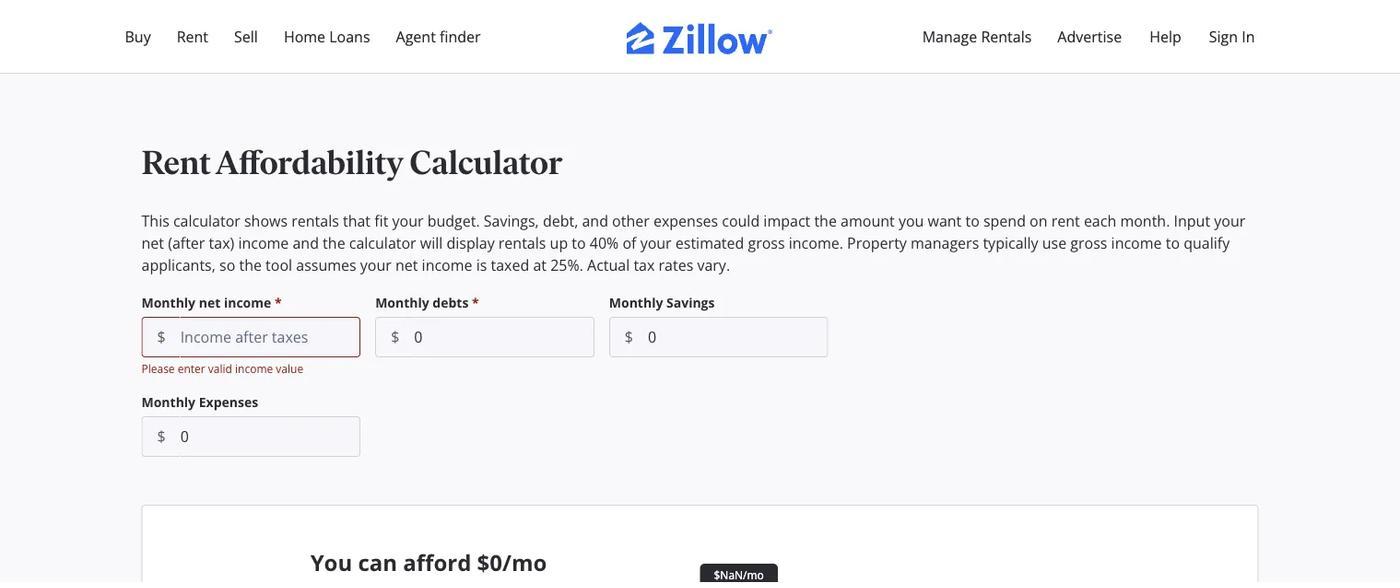 Task type: vqa. For each thing, say whether or not it's contained in the screenshot.
Google "image"
no



Task type: locate. For each thing, give the bounding box(es) containing it.
0 vertical spatial rent
[[177, 26, 208, 46]]

(after
[[168, 233, 205, 253]]

rent
[[177, 26, 208, 46], [142, 142, 211, 182]]

1 horizontal spatial gross
[[1071, 233, 1108, 253]]

at
[[533, 255, 547, 275]]

income
[[238, 233, 289, 253], [1112, 233, 1163, 253], [422, 255, 473, 275], [224, 294, 271, 311], [235, 361, 273, 376]]

0 horizontal spatial net
[[142, 233, 164, 253]]

1 horizontal spatial and
[[582, 211, 609, 231]]

sign in
[[1210, 26, 1256, 46]]

rent affordability calculator
[[142, 142, 563, 182]]

rentals
[[292, 211, 339, 231], [499, 233, 546, 253]]

home loans link
[[271, 15, 383, 58]]

want
[[928, 211, 962, 231]]

2 horizontal spatial net
[[396, 255, 418, 275]]

$ down monthly savings on the bottom
[[625, 327, 634, 347]]

$ for monthly debts
[[391, 327, 400, 347]]

calculator down "fit"
[[349, 233, 417, 253]]

2 vertical spatial the
[[239, 255, 262, 275]]

sell
[[234, 26, 258, 46]]

home loans
[[284, 26, 370, 46]]

that
[[343, 211, 371, 231]]

$ up the please
[[157, 327, 166, 347]]

expenses
[[199, 393, 258, 411]]

0 vertical spatial calculator
[[173, 211, 241, 231]]

finder
[[440, 26, 481, 46]]

1 vertical spatial rent
[[142, 142, 211, 182]]

your up qualify
[[1215, 211, 1246, 231]]

income right valid
[[235, 361, 273, 376]]

estimated
[[676, 233, 745, 253]]

rent inside "main" navigation
[[177, 26, 208, 46]]

sign
[[1210, 26, 1239, 46]]

monthly down the please
[[142, 393, 196, 411]]

gross down each
[[1071, 233, 1108, 253]]

calculator up tax)
[[173, 211, 241, 231]]

savings,
[[484, 211, 539, 231]]

1 horizontal spatial the
[[323, 233, 346, 253]]

0 vertical spatial the
[[815, 211, 837, 231]]

rentals
[[982, 26, 1032, 46]]

monthly down 'applicants,'
[[142, 294, 196, 311]]

to
[[966, 211, 980, 231], [572, 233, 586, 253], [1166, 233, 1181, 253]]

$ down monthly expenses
[[157, 427, 166, 447]]

0 vertical spatial and
[[582, 211, 609, 231]]

monthly down tax
[[609, 294, 663, 311]]

calculator
[[173, 211, 241, 231], [349, 233, 417, 253]]

zillow logo image
[[627, 22, 774, 54]]

to right want
[[966, 211, 980, 231]]

spend
[[984, 211, 1026, 231]]

month.
[[1121, 211, 1171, 231]]

gross down impact
[[748, 233, 785, 253]]

monthly expenses
[[142, 393, 258, 411]]

and up assumes on the top of page
[[293, 233, 319, 253]]

2 horizontal spatial to
[[1166, 233, 1181, 253]]

taxed
[[491, 255, 530, 275]]

assumes
[[296, 255, 357, 275]]

the up income.
[[815, 211, 837, 231]]

$ down monthly debts
[[391, 327, 400, 347]]

buy link
[[112, 15, 164, 58]]

amount
[[841, 211, 895, 231]]

the
[[815, 211, 837, 231], [323, 233, 346, 253], [239, 255, 262, 275]]

2 vertical spatial net
[[199, 294, 221, 311]]

25%.
[[551, 255, 584, 275]]

gross
[[748, 233, 785, 253], [1071, 233, 1108, 253]]

valid
[[208, 361, 232, 376]]

loans
[[329, 26, 370, 46]]

rent up 'this'
[[142, 142, 211, 182]]

2 horizontal spatial the
[[815, 211, 837, 231]]

your right "fit"
[[392, 211, 424, 231]]

and up the 40%
[[582, 211, 609, 231]]

rates
[[659, 255, 694, 275]]

2 gross from the left
[[1071, 233, 1108, 253]]

1 horizontal spatial net
[[199, 294, 221, 311]]

rent for rent affordability calculator
[[142, 142, 211, 182]]

0 horizontal spatial gross
[[748, 233, 785, 253]]

monthly left debts
[[376, 294, 430, 311]]

advertise
[[1058, 26, 1123, 46]]

1 vertical spatial net
[[396, 255, 418, 275]]

$0/mo
[[477, 548, 547, 578]]

1 vertical spatial and
[[293, 233, 319, 253]]

40%
[[590, 233, 619, 253]]

monthly debts
[[376, 294, 469, 311]]

net down so
[[199, 294, 221, 311]]

monthly net income
[[142, 294, 271, 311]]

will
[[420, 233, 443, 253]]

rentals down savings,
[[499, 233, 546, 253]]

debts
[[433, 294, 469, 311]]

in
[[1243, 26, 1256, 46]]

income.
[[789, 233, 844, 253]]

sign in link
[[1197, 15, 1269, 58]]

buy
[[125, 26, 151, 46]]

1 vertical spatial the
[[323, 233, 346, 253]]

monthly for monthly debts
[[376, 294, 430, 311]]

manage
[[923, 26, 978, 46]]

income up monthly net income $ text box
[[224, 294, 271, 311]]

0 horizontal spatial the
[[239, 255, 262, 275]]

net down 'this'
[[142, 233, 164, 253]]

calculator
[[410, 142, 563, 182]]

rentals left that
[[292, 211, 339, 231]]

value
[[276, 361, 304, 376]]

Monthly Savings $ text field
[[648, 317, 829, 358]]

to down the input at the top of page
[[1166, 233, 1181, 253]]

tax)
[[209, 233, 234, 253]]

net up monthly debts
[[396, 255, 418, 275]]

rent
[[1052, 211, 1081, 231]]

0 horizontal spatial rentals
[[292, 211, 339, 231]]

each
[[1085, 211, 1117, 231]]

the right so
[[239, 255, 262, 275]]

0 horizontal spatial to
[[572, 233, 586, 253]]

1 horizontal spatial to
[[966, 211, 980, 231]]

main navigation
[[0, 0, 1401, 304]]

the up assumes on the top of page
[[323, 233, 346, 253]]

applicants,
[[142, 255, 216, 275]]

you
[[899, 211, 924, 231]]

monthly
[[142, 294, 196, 311], [376, 294, 430, 311], [609, 294, 663, 311], [142, 393, 196, 411]]

to right up
[[572, 233, 586, 253]]

$ for monthly net income
[[157, 327, 166, 347]]

$
[[157, 327, 166, 347], [391, 327, 400, 347], [625, 327, 634, 347], [157, 427, 166, 447]]

net
[[142, 233, 164, 253], [396, 255, 418, 275], [199, 294, 221, 311]]

your
[[392, 211, 424, 231], [1215, 211, 1246, 231], [641, 233, 672, 253], [360, 255, 392, 275]]

manage rentals
[[923, 26, 1032, 46]]

income down the shows
[[238, 233, 289, 253]]

0 vertical spatial rentals
[[292, 211, 339, 231]]

monthly for monthly expenses
[[142, 393, 196, 411]]

1 vertical spatial rentals
[[499, 233, 546, 253]]

rent left sell
[[177, 26, 208, 46]]

1 horizontal spatial calculator
[[349, 233, 417, 253]]



Task type: describe. For each thing, give the bounding box(es) containing it.
$ for monthly savings
[[625, 327, 634, 347]]

1 gross from the left
[[748, 233, 785, 253]]

agent finder
[[396, 26, 481, 46]]

0 horizontal spatial and
[[293, 233, 319, 253]]

affordability
[[215, 142, 403, 182]]

could
[[722, 211, 760, 231]]

your up tax
[[641, 233, 672, 253]]

your down "fit"
[[360, 255, 392, 275]]

monthly for monthly savings
[[609, 294, 663, 311]]

monthly for monthly net income
[[142, 294, 196, 311]]

display
[[447, 233, 495, 253]]

vary.
[[698, 255, 731, 275]]

of
[[623, 233, 637, 253]]

help link
[[1137, 15, 1195, 58]]

rent link
[[164, 15, 221, 58]]

this calculator shows rentals that fit your budget. savings, debt, and other expenses could impact the amount you want to spend on rent each month. input your net (after tax) income and the calculator will display rentals up to 40% of your estimated gross income. property managers typically use gross income to qualify applicants, so the tool assumes your net income is taxed at 25%. actual tax rates vary.
[[142, 211, 1246, 275]]

help
[[1150, 26, 1182, 46]]

impact
[[764, 211, 811, 231]]

use
[[1043, 233, 1067, 253]]

advertise link
[[1045, 15, 1135, 58]]

sell link
[[221, 15, 271, 58]]

on
[[1030, 211, 1048, 231]]

you
[[310, 548, 353, 578]]

qualify
[[1184, 233, 1231, 253]]

savings
[[667, 294, 715, 311]]

input
[[1175, 211, 1211, 231]]

Monthly Expenses $ text field
[[180, 417, 361, 457]]

debt,
[[543, 211, 579, 231]]

budget.
[[428, 211, 480, 231]]

actual
[[588, 255, 630, 275]]

rent for rent
[[177, 26, 208, 46]]

please
[[142, 361, 175, 376]]

tool
[[266, 255, 292, 275]]

typically
[[984, 233, 1039, 253]]

this
[[142, 211, 170, 231]]

you can afford $0/mo
[[310, 548, 547, 578]]

0 vertical spatial net
[[142, 233, 164, 253]]

monthly savings
[[609, 294, 715, 311]]

$nan/mo
[[714, 568, 764, 583]]

up
[[550, 233, 568, 253]]

please enter valid income value
[[142, 361, 304, 376]]

fit
[[375, 211, 389, 231]]

0 horizontal spatial calculator
[[173, 211, 241, 231]]

property
[[848, 233, 907, 253]]

expenses
[[654, 211, 719, 231]]

income down month. in the top right of the page
[[1112, 233, 1163, 253]]

1 vertical spatial calculator
[[349, 233, 417, 253]]

tax
[[634, 255, 655, 275]]

agent finder link
[[383, 15, 494, 58]]

afford
[[403, 548, 472, 578]]

manage rentals link
[[910, 15, 1045, 58]]

$ for monthly expenses
[[157, 427, 166, 447]]

so
[[220, 255, 235, 275]]

is
[[477, 255, 487, 275]]

Monthly net income $ text field
[[180, 317, 361, 358]]

shows
[[244, 211, 288, 231]]

other
[[613, 211, 650, 231]]

Monthly debts $ text field
[[414, 317, 595, 358]]

enter
[[178, 361, 205, 376]]

1 horizontal spatial rentals
[[499, 233, 546, 253]]

income down will
[[422, 255, 473, 275]]

home
[[284, 26, 326, 46]]

agent
[[396, 26, 436, 46]]

managers
[[911, 233, 980, 253]]

can
[[358, 548, 398, 578]]



